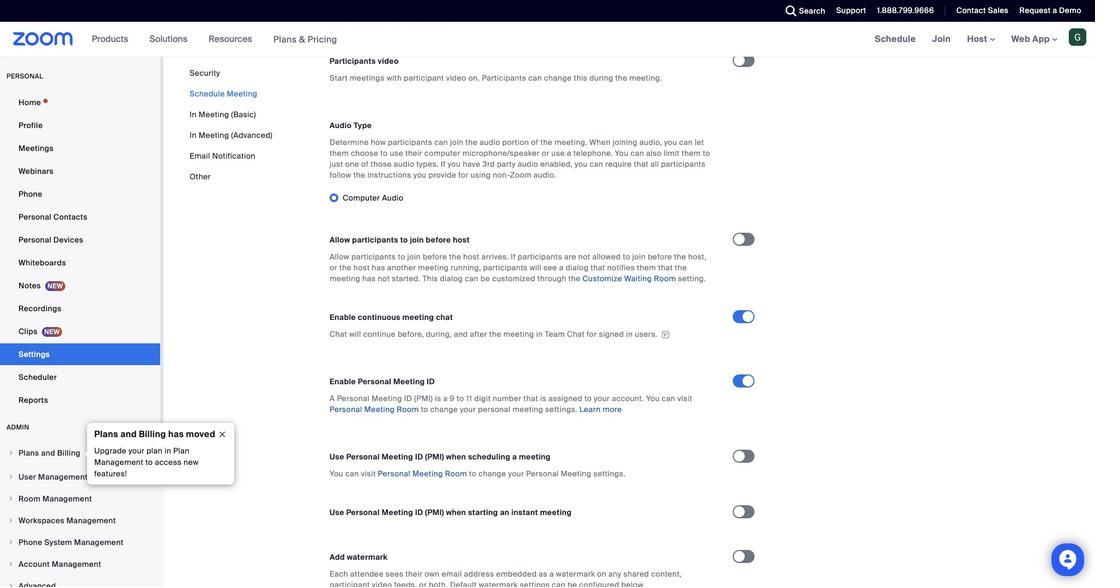 Task type: locate. For each thing, give the bounding box(es) containing it.
1 vertical spatial on
[[597, 569, 607, 579]]

meeting. right during
[[630, 73, 662, 83]]

search
[[800, 6, 826, 16]]

will left the 'see'
[[530, 262, 542, 272]]

menu bar
[[190, 68, 273, 182]]

start
[[330, 17, 348, 27], [330, 73, 348, 83]]

0 vertical spatial if
[[441, 159, 446, 169]]

not right are on the top right of page
[[579, 252, 591, 261]]

use up "those"
[[390, 148, 403, 158]]

2 in from the top
[[190, 130, 197, 140]]

0 vertical spatial plans
[[273, 34, 297, 45]]

1 vertical spatial has
[[363, 273, 376, 283]]

before up running,
[[426, 235, 451, 245]]

meeting up continuous
[[330, 273, 360, 283]]

not down another
[[378, 273, 390, 283]]

attendee
[[350, 569, 384, 579]]

before up customize waiting room setting.
[[648, 252, 672, 261]]

personal meeting room link down use personal meeting id (pmi) when scheduling a meeting
[[378, 469, 467, 478]]

management up the workspaces management
[[43, 494, 92, 504]]

1 vertical spatial (pmi)
[[425, 452, 444, 462]]

of right portion
[[531, 137, 539, 147]]

meeting left team
[[504, 329, 534, 339]]

(basic)
[[231, 110, 256, 119]]

1 vertical spatial for
[[587, 329, 597, 339]]

with down participants video in the top of the page
[[387, 73, 402, 83]]

personal contacts link
[[0, 206, 160, 228]]

start down participants video in the top of the page
[[330, 73, 348, 83]]

right image for phone system management
[[8, 539, 14, 546]]

to inside upgrade your plan in plan management to access new features!
[[145, 457, 153, 467]]

a inside allow participants to join before the host arrives. if participants are not allowed to join before the host, or the host has another meeting running, participants will see a dialog that notifies them that the meeting has not started. this dialog can be customized through the
[[559, 262, 564, 272]]

0 horizontal spatial visit
[[361, 469, 376, 478]]

0 vertical spatial start
[[330, 17, 348, 27]]

2 enable from the top
[[330, 377, 356, 386]]

use
[[390, 148, 403, 158], [552, 148, 565, 158]]

plans for plans and billing
[[19, 448, 39, 458]]

1 is from the left
[[435, 393, 441, 403]]

when left starting
[[446, 507, 466, 517]]

management inside upgrade your plan in plan management to access new features!
[[94, 457, 143, 467]]

telephone.
[[574, 148, 613, 158]]

content,
[[652, 569, 682, 579]]

room inside menu item
[[19, 494, 41, 504]]

billing inside menu item
[[57, 448, 80, 458]]

2 horizontal spatial in
[[626, 329, 633, 339]]

right image left system
[[8, 539, 14, 546]]

when for starting
[[446, 507, 466, 517]]

1 vertical spatial phone
[[19, 537, 42, 547]]

1 vertical spatial with
[[387, 73, 402, 83]]

enable up a
[[330, 377, 356, 386]]

audio up microphone/speaker
[[480, 137, 501, 147]]

meeting
[[227, 89, 257, 99], [199, 110, 229, 119], [199, 130, 229, 140], [394, 377, 425, 386], [372, 393, 402, 403], [364, 404, 395, 414], [382, 452, 413, 462], [413, 469, 443, 478], [561, 469, 592, 478], [382, 507, 413, 517]]

id for scheduling
[[415, 452, 423, 462]]

id inside a personal meeting id (pmi) is a 9 to 11 digit number that is assigned to your account. you can visit personal meeting room to change your personal meeting settings. learn more
[[404, 393, 412, 403]]

1 vertical spatial you
[[646, 393, 660, 403]]

personal devices link
[[0, 229, 160, 251]]

meetings up participants video in the top of the page
[[350, 17, 385, 27]]

2 vertical spatial has
[[168, 428, 184, 440]]

participant down each
[[330, 580, 370, 587]]

2 with from the top
[[387, 73, 402, 83]]

2 right image from the top
[[8, 474, 14, 480]]

0 vertical spatial enable
[[330, 312, 356, 322]]

settings link
[[0, 343, 160, 365]]

management up room management at the bottom of the page
[[38, 472, 88, 482]]

a right the 'see'
[[559, 262, 564, 272]]

phone inside phone link
[[19, 189, 42, 199]]

0 vertical spatial change
[[544, 73, 572, 83]]

management inside room management menu item
[[43, 494, 92, 504]]

allowed
[[593, 252, 621, 261]]

participants video
[[330, 56, 399, 66]]

1 enable from the top
[[330, 312, 356, 322]]

that right number
[[524, 393, 538, 403]]

change down scheduling
[[479, 469, 506, 478]]

1 vertical spatial will
[[349, 329, 361, 339]]

choose
[[351, 148, 379, 158]]

2 vertical spatial and
[[41, 448, 55, 458]]

1 vertical spatial allow
[[330, 252, 350, 261]]

right image for user management
[[8, 474, 14, 480]]

types.
[[417, 159, 439, 169]]

0 vertical spatial meeting.
[[630, 73, 662, 83]]

in inside upgrade your plan in plan management to access new features!
[[165, 446, 171, 456]]

customized
[[492, 273, 536, 283]]

1 vertical spatial in
[[190, 130, 197, 140]]

management inside account management menu item
[[52, 559, 101, 569]]

clips
[[19, 327, 38, 336]]

resources
[[209, 33, 252, 45]]

allow inside allow participants to join before the host arrives. if participants are not allowed to join before the host, or the host has another meeting running, participants will see a dialog that notifies them that the meeting has not started. this dialog can be customized through the
[[330, 252, 350, 261]]

0 horizontal spatial in
[[165, 446, 171, 456]]

0 vertical spatial meetings
[[350, 17, 385, 27]]

billing up plan
[[139, 428, 166, 440]]

a
[[1053, 5, 1058, 15], [567, 148, 572, 158], [559, 262, 564, 272], [443, 393, 448, 403], [513, 452, 517, 462], [550, 569, 554, 579]]

1 horizontal spatial billing
[[139, 428, 166, 440]]

1 vertical spatial of
[[361, 159, 369, 169]]

3 right image from the top
[[8, 496, 14, 502]]

menu bar containing security
[[190, 68, 273, 182]]

0 vertical spatial participants
[[330, 56, 376, 66]]

profile picture image
[[1070, 28, 1087, 46]]

1 vertical spatial dialog
[[440, 273, 463, 283]]

meetings for host
[[350, 17, 385, 27]]

personal
[[478, 404, 511, 414]]

join
[[450, 137, 464, 147], [410, 235, 424, 245], [408, 252, 421, 261], [633, 252, 646, 261]]

plans up the upgrade
[[94, 428, 118, 440]]

(pmi) left starting
[[425, 507, 444, 517]]

1 phone from the top
[[19, 189, 42, 199]]

has inside tooltip
[[168, 428, 184, 440]]

1 meetings from the top
[[350, 17, 385, 27]]

is left assigned
[[540, 393, 547, 403]]

on inside each attendee sees their own email address embedded as a watermark on any shared content, participant video feeds, or both. default watermark settings can be configured below.
[[597, 569, 607, 579]]

right image inside room management menu item
[[8, 496, 14, 502]]

right image
[[8, 517, 14, 524], [8, 539, 14, 546], [8, 561, 14, 567]]

schedule down the 1.888.799.9666
[[875, 33, 916, 45]]

their
[[406, 148, 423, 158], [406, 569, 423, 579]]

request a demo link
[[1012, 0, 1096, 22], [1020, 5, 1082, 15]]

product information navigation
[[84, 22, 346, 57]]

in down schedule meeting link
[[190, 110, 197, 119]]

plans inside product information navigation
[[273, 34, 297, 45]]

their inside determine how participants can join the audio portion of the meeting. when joining audio, you can let them choose to use their computer microphone/speaker or use a telephone. you can also limit them to just one of those audio types. if you have 3rd party audio enabled, you can require that all participants follow the instructions you provide for using non-zoom audio.
[[406, 148, 423, 158]]

start meetings with host video on
[[330, 17, 454, 27]]

has left 'started.'
[[363, 273, 376, 283]]

2 right image from the top
[[8, 539, 14, 546]]

through
[[538, 273, 567, 283]]

assigned
[[549, 393, 583, 403]]

1.888.799.9666 button up join
[[869, 0, 937, 22]]

just
[[330, 159, 343, 169]]

when
[[446, 452, 466, 462], [446, 507, 466, 517]]

started.
[[392, 273, 421, 283]]

1 with from the top
[[387, 17, 402, 27]]

0 vertical spatial and
[[454, 329, 468, 339]]

1 horizontal spatial participant
[[404, 73, 444, 83]]

them down let
[[682, 148, 701, 158]]

1 horizontal spatial for
[[587, 329, 597, 339]]

them for host,
[[637, 262, 656, 272]]

host button
[[968, 33, 996, 45]]

schedule inside menu bar
[[190, 89, 225, 99]]

1 use from the left
[[390, 148, 403, 158]]

of down choose
[[361, 159, 369, 169]]

management down phone system management menu item
[[52, 559, 101, 569]]

2 use from the top
[[330, 507, 344, 517]]

1 start from the top
[[330, 17, 348, 27]]

if inside determine how participants can join the audio portion of the meeting. when joining audio, you can let them choose to use their computer microphone/speaker or use a telephone. you can also limit them to just one of those audio types. if you have 3rd party audio enabled, you can require that all participants follow the instructions you provide for using non-zoom audio.
[[441, 159, 446, 169]]

0 vertical spatial be
[[481, 273, 490, 283]]

0 vertical spatial their
[[406, 148, 423, 158]]

user management menu item
[[0, 467, 160, 487]]

0 horizontal spatial be
[[481, 273, 490, 283]]

personal contacts
[[19, 212, 87, 222]]

0 vertical spatial (pmi)
[[414, 393, 433, 403]]

billing
[[139, 428, 166, 440], [57, 448, 80, 458]]

dialog down running,
[[440, 273, 463, 283]]

billing inside tooltip
[[139, 428, 166, 440]]

own
[[425, 569, 440, 579]]

if
[[441, 159, 446, 169], [511, 252, 516, 261]]

waiting
[[625, 273, 652, 283]]

right image inside phone system management menu item
[[8, 539, 14, 546]]

pricing
[[308, 34, 337, 45]]

team
[[545, 329, 565, 339]]

2 vertical spatial or
[[419, 580, 427, 587]]

meeting down number
[[513, 404, 544, 414]]

request
[[1020, 5, 1051, 15]]

and for plans and billing has moved
[[120, 428, 137, 440]]

can inside a personal meeting id (pmi) is a 9 to 11 digit number that is assigned to your account. you can visit personal meeting room to change your personal meeting settings. learn more
[[662, 393, 676, 403]]

contact sales link
[[949, 0, 1012, 22], [957, 5, 1009, 15]]

id for starting
[[415, 507, 423, 517]]

the
[[616, 73, 628, 83], [466, 137, 478, 147], [541, 137, 553, 147], [353, 170, 366, 180], [449, 252, 461, 261], [674, 252, 687, 261], [339, 262, 352, 272], [675, 262, 687, 272], [569, 273, 581, 283], [490, 329, 502, 339]]

1 vertical spatial watermark
[[556, 569, 595, 579]]

has left another
[[372, 262, 385, 272]]

for left signed
[[587, 329, 597, 339]]

(pmi) for scheduling
[[425, 452, 444, 462]]

1 vertical spatial change
[[430, 404, 458, 414]]

in meeting (advanced) link
[[190, 130, 273, 140]]

right image
[[8, 450, 14, 456], [8, 474, 14, 480], [8, 496, 14, 502], [8, 583, 14, 587]]

0 vertical spatial dialog
[[566, 262, 589, 272]]

2 phone from the top
[[19, 537, 42, 547]]

0 horizontal spatial audio
[[330, 120, 352, 130]]

enable
[[330, 312, 356, 322], [330, 377, 356, 386]]

0 horizontal spatial dialog
[[440, 273, 463, 283]]

0 vertical spatial schedule
[[875, 33, 916, 45]]

you inside determine how participants can join the audio portion of the meeting. when joining audio, you can let them choose to use their computer microphone/speaker or use a telephone. you can also limit them to just one of those audio types. if you have 3rd party audio enabled, you can require that all participants follow the instructions you provide for using non-zoom audio.
[[615, 148, 629, 158]]

not
[[579, 252, 591, 261], [378, 273, 390, 283]]

2 vertical spatial (pmi)
[[425, 507, 444, 517]]

that left "all"
[[634, 159, 649, 169]]

0 vertical spatial when
[[446, 452, 466, 462]]

or inside each attendee sees their own email address embedded as a watermark on any shared content, participant video feeds, or both. default watermark settings can be configured below.
[[419, 580, 427, 587]]

management inside 'user management' menu item
[[38, 472, 88, 482]]

use for use personal meeting id (pmi) when scheduling a meeting
[[330, 452, 344, 462]]

1 vertical spatial meeting.
[[555, 137, 588, 147]]

audio down instructions
[[382, 193, 404, 203]]

1 horizontal spatial on
[[597, 569, 607, 579]]

meeting. up telephone.
[[555, 137, 588, 147]]

zoom logo image
[[13, 32, 73, 46]]

dialog down are on the top right of page
[[566, 262, 589, 272]]

be left configured on the bottom of the page
[[568, 580, 577, 587]]

and up user management
[[41, 448, 55, 458]]

or for add watermark
[[419, 580, 427, 587]]

management inside workspaces management menu item
[[66, 516, 116, 525]]

audio,
[[640, 137, 662, 147]]

2 allow from the top
[[330, 252, 350, 261]]

1 horizontal spatial if
[[511, 252, 516, 261]]

use up enabled,
[[552, 148, 565, 158]]

0 horizontal spatial settings.
[[546, 404, 578, 414]]

2 horizontal spatial you
[[646, 393, 660, 403]]

1 in from the top
[[190, 110, 197, 119]]

meeting right scheduling
[[519, 452, 551, 462]]

2 is from the left
[[540, 393, 547, 403]]

1 vertical spatial start
[[330, 73, 348, 83]]

change left this
[[544, 73, 572, 83]]

them up just on the top
[[330, 148, 349, 158]]

and inside menu item
[[41, 448, 55, 458]]

a left 9
[[443, 393, 448, 403]]

webinars
[[19, 166, 54, 176]]

1 vertical spatial participants
[[482, 73, 527, 83]]

you inside a personal meeting id (pmi) is a 9 to 11 digit number that is assigned to your account. you can visit personal meeting room to change your personal meeting settings. learn more
[[646, 393, 660, 403]]

solutions button
[[150, 22, 192, 57]]

menu item
[[0, 576, 160, 587]]

id
[[427, 377, 435, 386], [404, 393, 412, 403], [415, 452, 423, 462], [415, 507, 423, 517]]

plans for plans & pricing
[[273, 34, 297, 45]]

their inside each attendee sees their own email address embedded as a watermark on any shared content, participant video feeds, or both. default watermark settings can be configured below.
[[406, 569, 423, 579]]

be
[[481, 273, 490, 283], [568, 580, 577, 587]]

when
[[590, 137, 611, 147]]

2 vertical spatial you
[[330, 469, 343, 478]]

chat left the "continue"
[[330, 329, 347, 339]]

other
[[190, 172, 211, 182]]

and for plans and billing
[[41, 448, 55, 458]]

2 horizontal spatial change
[[544, 73, 572, 83]]

room management
[[19, 494, 92, 504]]

plans & pricing link
[[273, 34, 337, 45], [273, 34, 337, 45]]

0 horizontal spatial change
[[430, 404, 458, 414]]

1 allow from the top
[[330, 235, 350, 245]]

1 horizontal spatial chat
[[567, 329, 585, 339]]

type
[[354, 120, 372, 130]]

plans up user
[[19, 448, 39, 458]]

that up customize waiting room setting.
[[659, 262, 673, 272]]

0 horizontal spatial schedule
[[190, 89, 225, 99]]

2 when from the top
[[446, 507, 466, 517]]

or inside allow participants to join before the host arrives. if participants are not allowed to join before the host, or the host has another meeting running, participants will see a dialog that notifies them that the meeting has not started. this dialog can be customized through the
[[330, 262, 337, 272]]

account.
[[612, 393, 644, 403]]

enable left continuous
[[330, 312, 356, 322]]

management down room management menu item
[[66, 516, 116, 525]]

use for use personal meeting id (pmi) when starting an instant meeting
[[330, 507, 344, 517]]

your left plan
[[129, 446, 145, 456]]

how
[[371, 137, 386, 147]]

2 start from the top
[[330, 73, 348, 83]]

billing up 'user management' menu item
[[57, 448, 80, 458]]

schedule down security link
[[190, 89, 225, 99]]

them inside allow participants to join before the host arrives. if participants are not allowed to join before the host, or the host has another meeting running, participants will see a dialog that notifies them that the meeting has not started. this dialog can be customized through the
[[637, 262, 656, 272]]

0 vertical spatial not
[[579, 252, 591, 261]]

and inside tooltip
[[120, 428, 137, 440]]

workspaces management menu item
[[0, 510, 160, 531]]

plans inside menu item
[[19, 448, 39, 458]]

management for room management
[[43, 494, 92, 504]]

1 horizontal spatial will
[[530, 262, 542, 272]]

chat right team
[[567, 329, 585, 339]]

phone for phone system management
[[19, 537, 42, 547]]

has up the plan on the bottom left
[[168, 428, 184, 440]]

participant
[[404, 73, 444, 83], [330, 580, 370, 587]]

phone inside phone system management menu item
[[19, 537, 42, 547]]

1 vertical spatial plans
[[94, 428, 118, 440]]

can inside allow participants to join before the host arrives. if participants are not allowed to join before the host, or the host has another meeting running, participants will see a dialog that notifies them that the meeting has not started. this dialog can be customized through the
[[465, 273, 479, 283]]

plans left &
[[273, 34, 297, 45]]

when up you can visit personal meeting room to change your personal meeting settings.
[[446, 452, 466, 462]]

participant left on. on the left top of page
[[404, 73, 444, 83]]

1 vertical spatial their
[[406, 569, 423, 579]]

2 vertical spatial change
[[479, 469, 506, 478]]

right image inside plans and billing menu item
[[8, 450, 14, 456]]

workspaces
[[19, 516, 64, 525]]

right image for room management
[[8, 496, 14, 502]]

a left demo
[[1053, 5, 1058, 15]]

management up 'features!'
[[94, 457, 143, 467]]

0 horizontal spatial of
[[361, 159, 369, 169]]

right image left account
[[8, 561, 14, 567]]

2 vertical spatial watermark
[[479, 580, 518, 587]]

whiteboards link
[[0, 252, 160, 274]]

1 horizontal spatial schedule
[[875, 33, 916, 45]]

banner
[[0, 22, 1096, 57]]

watermark up attendee
[[347, 552, 388, 562]]

1 when from the top
[[446, 452, 466, 462]]

plans
[[273, 34, 297, 45], [94, 428, 118, 440], [19, 448, 39, 458]]

2 horizontal spatial watermark
[[556, 569, 595, 579]]

1 vertical spatial participant
[[330, 580, 370, 587]]

plans inside tooltip
[[94, 428, 118, 440]]

1 horizontal spatial plans
[[94, 428, 118, 440]]

right image for workspaces management
[[8, 517, 14, 524]]

right image inside account management menu item
[[8, 561, 14, 567]]

and inside application
[[454, 329, 468, 339]]

a personal meeting id (pmi) is a 9 to 11 digit number that is assigned to your account. you can visit personal meeting room to change your personal meeting settings. learn more
[[330, 393, 693, 414]]

participants right on. on the left top of page
[[482, 73, 527, 83]]

1 vertical spatial schedule
[[190, 89, 225, 99]]

is left 9
[[435, 393, 441, 403]]

(pmi) left 9
[[414, 393, 433, 403]]

right image left workspaces
[[8, 517, 14, 524]]

products
[[92, 33, 128, 45]]

room down user
[[19, 494, 41, 504]]

you down the computer
[[448, 159, 461, 169]]

0 vertical spatial or
[[542, 148, 550, 158]]

will left the "continue"
[[349, 329, 361, 339]]

with up participants video in the top of the page
[[387, 17, 402, 27]]

in up email on the left top of page
[[190, 130, 197, 140]]

host
[[968, 33, 990, 45]]

non-
[[493, 170, 510, 180]]

all
[[651, 159, 659, 169]]

0 horizontal spatial will
[[349, 329, 361, 339]]

personal meeting room link for to change your personal meeting settings.
[[330, 404, 419, 414]]

2 use from the left
[[552, 148, 565, 158]]

customize
[[583, 273, 623, 283]]

1 vertical spatial or
[[330, 262, 337, 272]]

1 right image from the top
[[8, 517, 14, 524]]

the inside application
[[490, 329, 502, 339]]

participants down pricing
[[330, 56, 376, 66]]

will inside allow participants to join before the host arrives. if participants are not allowed to join before the host, or the host has another meeting running, participants will see a dialog that notifies them that the meeting has not started. this dialog can be customized through the
[[530, 262, 542, 272]]

0 horizontal spatial if
[[441, 159, 446, 169]]

1 vertical spatial meetings
[[350, 73, 385, 83]]

3 right image from the top
[[8, 561, 14, 567]]

audio up the zoom
[[518, 159, 539, 169]]

1 vertical spatial use
[[330, 507, 344, 517]]

phone up account
[[19, 537, 42, 547]]

start meetings with participant video on. participants can change this during the meeting.
[[330, 73, 662, 83]]

2 meetings from the top
[[350, 73, 385, 83]]

0 vertical spatial settings.
[[546, 404, 578, 414]]

billing for plans and billing has moved
[[139, 428, 166, 440]]

running,
[[451, 262, 481, 272]]

1 vertical spatial audio
[[382, 193, 404, 203]]

2 horizontal spatial plans
[[273, 34, 297, 45]]

is
[[435, 393, 441, 403], [540, 393, 547, 403]]

personal meeting room link down enable personal meeting id
[[330, 404, 419, 414]]

determine
[[330, 137, 369, 147]]

a right as
[[550, 569, 554, 579]]

room right waiting
[[654, 273, 676, 283]]

1 horizontal spatial you
[[615, 148, 629, 158]]

resources button
[[209, 22, 257, 57]]

in left users. at the right of the page
[[626, 329, 633, 339]]

audio type
[[330, 120, 372, 130]]

be inside allow participants to join before the host arrives. if participants are not allowed to join before the host, or the host has another meeting running, participants will see a dialog that notifies them that the meeting has not started. this dialog can be customized through the
[[481, 273, 490, 283]]

meetings for participant
[[350, 73, 385, 83]]

0 horizontal spatial participants
[[330, 56, 376, 66]]

meetings down participants video in the top of the page
[[350, 73, 385, 83]]

0 horizontal spatial plans
[[19, 448, 39, 458]]

watermark up configured on the bottom of the page
[[556, 569, 595, 579]]

your
[[594, 393, 610, 403], [460, 404, 476, 414], [129, 446, 145, 456], [509, 469, 524, 478]]

management inside phone system management menu item
[[74, 537, 124, 547]]

0 horizontal spatial use
[[390, 148, 403, 158]]

account management
[[19, 559, 101, 569]]

start for start meetings with host video on
[[330, 17, 348, 27]]

0 horizontal spatial for
[[459, 170, 469, 180]]

for down have
[[459, 170, 469, 180]]

0 horizontal spatial is
[[435, 393, 441, 403]]

2 vertical spatial plans
[[19, 448, 39, 458]]

&
[[299, 34, 305, 45]]

0 vertical spatial for
[[459, 170, 469, 180]]

be down running,
[[481, 273, 490, 283]]

start up pricing
[[330, 17, 348, 27]]

0 vertical spatial in
[[190, 110, 197, 119]]

1 use from the top
[[330, 452, 344, 462]]

phone down webinars
[[19, 189, 42, 199]]

products button
[[92, 22, 133, 57]]

change down 9
[[430, 404, 458, 414]]

your inside upgrade your plan in plan management to access new features!
[[129, 446, 145, 456]]

right image inside 'user management' menu item
[[8, 474, 14, 480]]

on
[[445, 17, 454, 27], [597, 569, 607, 579]]

(pmi) up you can visit personal meeting room to change your personal meeting settings.
[[425, 452, 444, 462]]

support version for enable continuous meeting chat image
[[660, 331, 671, 338]]

schedule inside "meetings" navigation
[[875, 33, 916, 45]]

reports
[[19, 395, 48, 405]]

a
[[330, 393, 335, 403]]

room down enable personal meeting id
[[397, 404, 419, 414]]

before for the
[[423, 252, 447, 261]]

management for workspaces management
[[66, 516, 116, 525]]

1 right image from the top
[[8, 450, 14, 456]]

as
[[539, 569, 548, 579]]

0 horizontal spatial or
[[330, 262, 337, 272]]

allow for allow participants to join before host
[[330, 235, 350, 245]]

1 horizontal spatial them
[[637, 262, 656, 272]]

setting.
[[678, 273, 706, 283]]

1 horizontal spatial visit
[[678, 393, 693, 403]]

0 horizontal spatial and
[[41, 448, 55, 458]]

(pmi) inside a personal meeting id (pmi) is a 9 to 11 digit number that is assigned to your account. you can visit personal meeting room to change your personal meeting settings. learn more
[[414, 393, 433, 403]]

them up customize waiting room setting.
[[637, 262, 656, 272]]

right image inside workspaces management menu item
[[8, 517, 14, 524]]



Task type: describe. For each thing, give the bounding box(es) containing it.
chat will continue before, during, and after the meeting in team chat for signed in users. application
[[330, 328, 711, 339]]

upgrade
[[94, 446, 127, 456]]

portion
[[503, 137, 529, 147]]

customize waiting room link
[[583, 273, 676, 283]]

plans and billing has moved tooltip
[[84, 423, 234, 485]]

1 horizontal spatial change
[[479, 469, 506, 478]]

or for allow participants to join before host
[[330, 262, 337, 272]]

allow participants to join before host
[[330, 235, 470, 245]]

join inside determine how participants can join the audio portion of the meeting. when joining audio, you can let them choose to use their computer microphone/speaker or use a telephone. you can also limit them to just one of those audio types. if you have 3rd party audio enabled, you can require that all participants follow the instructions you provide for using non-zoom audio.
[[450, 137, 464, 147]]

customize waiting room setting.
[[583, 273, 706, 283]]

change inside a personal meeting id (pmi) is a 9 to 11 digit number that is assigned to your account. you can visit personal meeting room to change your personal meeting settings. learn more
[[430, 404, 458, 414]]

any
[[609, 569, 622, 579]]

account management menu item
[[0, 554, 160, 575]]

an
[[500, 507, 510, 517]]

when for scheduling
[[446, 452, 466, 462]]

management for user management
[[38, 472, 88, 482]]

with for participant
[[387, 73, 402, 83]]

management for account management
[[52, 559, 101, 569]]

profile
[[19, 120, 43, 130]]

personal menu menu
[[0, 92, 160, 412]]

if inside allow participants to join before the host arrives. if participants are not allowed to join before the host, or the host has another meeting running, participants will see a dialog that notifies them that the meeting has not started. this dialog can be customized through the
[[511, 252, 516, 261]]

meeting. inside determine how participants can join the audio portion of the meeting. when joining audio, you can let them choose to use their computer microphone/speaker or use a telephone. you can also limit them to just one of those audio types. if you have 3rd party audio enabled, you can require that all participants follow the instructions you provide for using non-zoom audio.
[[555, 137, 588, 147]]

during,
[[426, 329, 452, 339]]

after
[[470, 329, 488, 339]]

9
[[450, 393, 455, 403]]

email
[[442, 569, 462, 579]]

meeting up this
[[418, 262, 449, 272]]

room management menu item
[[0, 488, 160, 509]]

1 horizontal spatial dialog
[[566, 262, 589, 272]]

room down use personal meeting id (pmi) when scheduling a meeting
[[445, 469, 467, 478]]

configured
[[579, 580, 620, 587]]

1 horizontal spatial not
[[579, 252, 591, 261]]

are
[[565, 252, 577, 261]]

scheduler link
[[0, 366, 160, 388]]

arrives.
[[482, 252, 509, 261]]

scheduler
[[19, 372, 57, 382]]

you down telephone.
[[575, 159, 588, 169]]

sales
[[989, 5, 1009, 15]]

settings. inside a personal meeting id (pmi) is a 9 to 11 digit number that is assigned to your account. you can visit personal meeting room to change your personal meeting settings. learn more
[[546, 404, 578, 414]]

that inside a personal meeting id (pmi) is a 9 to 11 digit number that is assigned to your account. you can visit personal meeting room to change your personal meeting settings. learn more
[[524, 393, 538, 403]]

a inside determine how participants can join the audio portion of the meeting. when joining audio, you can let them choose to use their computer microphone/speaker or use a telephone. you can also limit them to just one of those audio types. if you have 3rd party audio enabled, you can require that all participants follow the instructions you provide for using non-zoom audio.
[[567, 148, 572, 158]]

schedule meeting
[[190, 89, 257, 99]]

1 horizontal spatial participants
[[482, 73, 527, 83]]

schedule for schedule
[[875, 33, 916, 45]]

contact sales
[[957, 5, 1009, 15]]

0 vertical spatial audio
[[330, 120, 352, 130]]

personal
[[7, 72, 43, 81]]

security
[[190, 68, 220, 78]]

clips link
[[0, 321, 160, 342]]

this
[[574, 73, 588, 83]]

admin menu menu
[[0, 443, 160, 587]]

support
[[837, 5, 867, 15]]

each attendee sees their own email address embedded as a watermark on any shared content, participant video feeds, or both. default watermark settings can be configured below.
[[330, 569, 682, 587]]

0 vertical spatial on
[[445, 17, 454, 27]]

meeting up 'before,'
[[403, 312, 434, 322]]

that up customize
[[591, 262, 606, 272]]

also
[[647, 148, 662, 158]]

that inside determine how participants can join the audio portion of the meeting. when joining audio, you can let them choose to use their computer microphone/speaker or use a telephone. you can also limit them to just one of those audio types. if you have 3rd party audio enabled, you can require that all participants follow the instructions you provide for using non-zoom audio.
[[634, 159, 649, 169]]

0 vertical spatial watermark
[[347, 552, 388, 562]]

start for start meetings with participant video on. participants can change this during the meeting.
[[330, 73, 348, 83]]

will inside chat will continue before, during, and after the meeting in team chat for signed in users. application
[[349, 329, 361, 339]]

let
[[695, 137, 705, 147]]

on.
[[469, 73, 480, 83]]

using
[[471, 170, 491, 180]]

continuous
[[358, 312, 401, 322]]

you up limit at the right top of page
[[664, 137, 677, 147]]

moved
[[186, 428, 215, 440]]

id for a
[[404, 393, 412, 403]]

4 right image from the top
[[8, 583, 14, 587]]

use personal meeting id (pmi) when starting an instant meeting
[[330, 507, 572, 517]]

your down 11
[[460, 404, 476, 414]]

email notification link
[[190, 151, 256, 161]]

2 horizontal spatial audio
[[518, 159, 539, 169]]

have
[[463, 159, 481, 169]]

you can visit personal meeting room to change your personal meeting settings.
[[330, 469, 626, 478]]

0 horizontal spatial you
[[330, 469, 343, 478]]

video inside each attendee sees their own email address embedded as a watermark on any shared content, participant video feeds, or both. default watermark settings can be configured below.
[[372, 580, 392, 587]]

enable for enable personal meeting id
[[330, 377, 356, 386]]

right image for plans and billing
[[8, 450, 14, 456]]

can inside each attendee sees their own email address embedded as a watermark on any shared content, participant video feeds, or both. default watermark settings can be configured below.
[[552, 580, 566, 587]]

1 horizontal spatial audio
[[382, 193, 404, 203]]

add
[[330, 552, 345, 562]]

notes link
[[0, 275, 160, 297]]

admin
[[7, 423, 29, 432]]

2 chat from the left
[[567, 329, 585, 339]]

join
[[933, 33, 951, 45]]

0 horizontal spatial audio
[[394, 159, 415, 169]]

meeting inside application
[[504, 329, 534, 339]]

contact
[[957, 5, 987, 15]]

plans & pricing
[[273, 34, 337, 45]]

personal meeting room link for to change your personal meeting settings.
[[378, 469, 467, 478]]

a inside a personal meeting id (pmi) is a 9 to 11 digit number that is assigned to your account. you can visit personal meeting room to change your personal meeting settings. learn more
[[443, 393, 448, 403]]

1 vertical spatial settings.
[[594, 469, 626, 478]]

be inside each attendee sees their own email address embedded as a watermark on any shared content, participant video feeds, or both. default watermark settings can be configured below.
[[568, 580, 577, 587]]

phone system management menu item
[[0, 532, 160, 553]]

meetings navigation
[[867, 22, 1096, 57]]

your down scheduling
[[509, 469, 524, 478]]

enable continuous meeting chat
[[330, 312, 453, 322]]

room inside a personal meeting id (pmi) is a 9 to 11 digit number that is assigned to your account. you can visit personal meeting room to change your personal meeting settings. learn more
[[397, 404, 419, 414]]

participant inside each attendee sees their own email address embedded as a watermark on any shared content, participant video feeds, or both. default watermark settings can be configured below.
[[330, 580, 370, 587]]

0 vertical spatial has
[[372, 262, 385, 272]]

your up learn more link
[[594, 393, 610, 403]]

embedded
[[496, 569, 537, 579]]

schedule meeting link
[[190, 89, 257, 99]]

1 horizontal spatial of
[[531, 137, 539, 147]]

1 horizontal spatial in
[[536, 329, 543, 339]]

visit inside a personal meeting id (pmi) is a 9 to 11 digit number that is assigned to your account. you can visit personal meeting room to change your personal meeting settings. learn more
[[678, 393, 693, 403]]

close image
[[214, 430, 231, 439]]

allow for allow participants to join before the host arrives. if participants are not allowed to join before the host, or the host has another meeting running, participants will see a dialog that notifies them that the meeting has not started. this dialog can be customized through the
[[330, 252, 350, 261]]

devices
[[53, 235, 83, 245]]

phone for phone
[[19, 189, 42, 199]]

meeting right instant
[[540, 507, 572, 517]]

address
[[464, 569, 494, 579]]

0 horizontal spatial them
[[330, 148, 349, 158]]

11
[[466, 393, 473, 403]]

(pmi) for a
[[414, 393, 433, 403]]

or inside determine how participants can join the audio portion of the meeting. when joining audio, you can let them choose to use their computer microphone/speaker or use a telephone. you can also limit them to just one of those audio types. if you have 3rd party audio enabled, you can require that all participants follow the instructions you provide for using non-zoom audio.
[[542, 148, 550, 158]]

a inside each attendee sees their own email address embedded as a watermark on any shared content, participant video feeds, or both. default watermark settings can be configured below.
[[550, 569, 554, 579]]

before for host
[[426, 235, 451, 245]]

for inside application
[[587, 329, 597, 339]]

right image for account management
[[8, 561, 14, 567]]

microphone/speaker
[[463, 148, 540, 158]]

(advanced)
[[231, 130, 273, 140]]

app
[[1033, 33, 1050, 45]]

solutions
[[150, 33, 188, 45]]

schedule for schedule meeting
[[190, 89, 225, 99]]

host,
[[689, 252, 707, 261]]

home
[[19, 98, 41, 107]]

use personal meeting id (pmi) when scheduling a meeting
[[330, 452, 551, 462]]

profile link
[[0, 114, 160, 136]]

in for in meeting (basic)
[[190, 110, 197, 119]]

1 horizontal spatial audio
[[480, 137, 501, 147]]

them for them
[[682, 148, 701, 158]]

1.888.799.9666 button up "schedule" link
[[878, 5, 935, 15]]

system
[[44, 537, 72, 547]]

meetings
[[19, 143, 54, 153]]

(pmi) for starting
[[425, 507, 444, 517]]

each
[[330, 569, 348, 579]]

enable for enable continuous meeting chat
[[330, 312, 356, 322]]

email
[[190, 151, 210, 161]]

banner containing products
[[0, 22, 1096, 57]]

notification
[[212, 151, 256, 161]]

this
[[423, 273, 438, 283]]

party
[[497, 159, 516, 169]]

1 vertical spatial visit
[[361, 469, 376, 478]]

in for in meeting (advanced)
[[190, 130, 197, 140]]

plans and billing menu item
[[0, 443, 160, 466]]

plans and billing has moved
[[94, 428, 215, 440]]

in meeting (basic)
[[190, 110, 256, 119]]

more
[[603, 404, 622, 414]]

provide
[[429, 170, 457, 180]]

during
[[590, 73, 614, 83]]

see
[[544, 262, 557, 272]]

meeting inside a personal meeting id (pmi) is a 9 to 11 digit number that is assigned to your account. you can visit personal meeting room to change your personal meeting settings. learn more
[[513, 404, 544, 414]]

web app
[[1012, 33, 1050, 45]]

you down types.
[[414, 170, 427, 180]]

meetings link
[[0, 137, 160, 159]]

1 horizontal spatial meeting.
[[630, 73, 662, 83]]

new
[[184, 457, 199, 467]]

billing for plans and billing
[[57, 448, 80, 458]]

add watermark
[[330, 552, 388, 562]]

features!
[[94, 469, 127, 479]]

a right scheduling
[[513, 452, 517, 462]]

0 horizontal spatial not
[[378, 273, 390, 283]]

account
[[19, 559, 50, 569]]

users.
[[635, 329, 658, 339]]

chat
[[436, 312, 453, 322]]

search button
[[778, 0, 829, 22]]

1 chat from the left
[[330, 329, 347, 339]]

for inside determine how participants can join the audio portion of the meeting. when joining audio, you can let them choose to use their computer microphone/speaker or use a telephone. you can also limit them to just one of those audio types. if you have 3rd party audio enabled, you can require that all participants follow the instructions you provide for using non-zoom audio.
[[459, 170, 469, 180]]

with for host
[[387, 17, 402, 27]]

computer audio
[[343, 193, 404, 203]]

1 horizontal spatial watermark
[[479, 580, 518, 587]]

plans for plans and billing has moved
[[94, 428, 118, 440]]

before,
[[398, 329, 424, 339]]

webinars link
[[0, 160, 160, 182]]

in meeting (advanced)
[[190, 130, 273, 140]]



Task type: vqa. For each thing, say whether or not it's contained in the screenshot.
a inside the A PERSONAL MEETING ID (PMI) IS A 9 TO 11 DIGIT NUMBER THAT IS ASSIGNED TO YOUR ACCOUNT. YOU CAN VISIT PERSONAL MEETING ROOM TO CHANGE YOUR PERSONAL MEETING SETTINGS. LEARN MORE
yes



